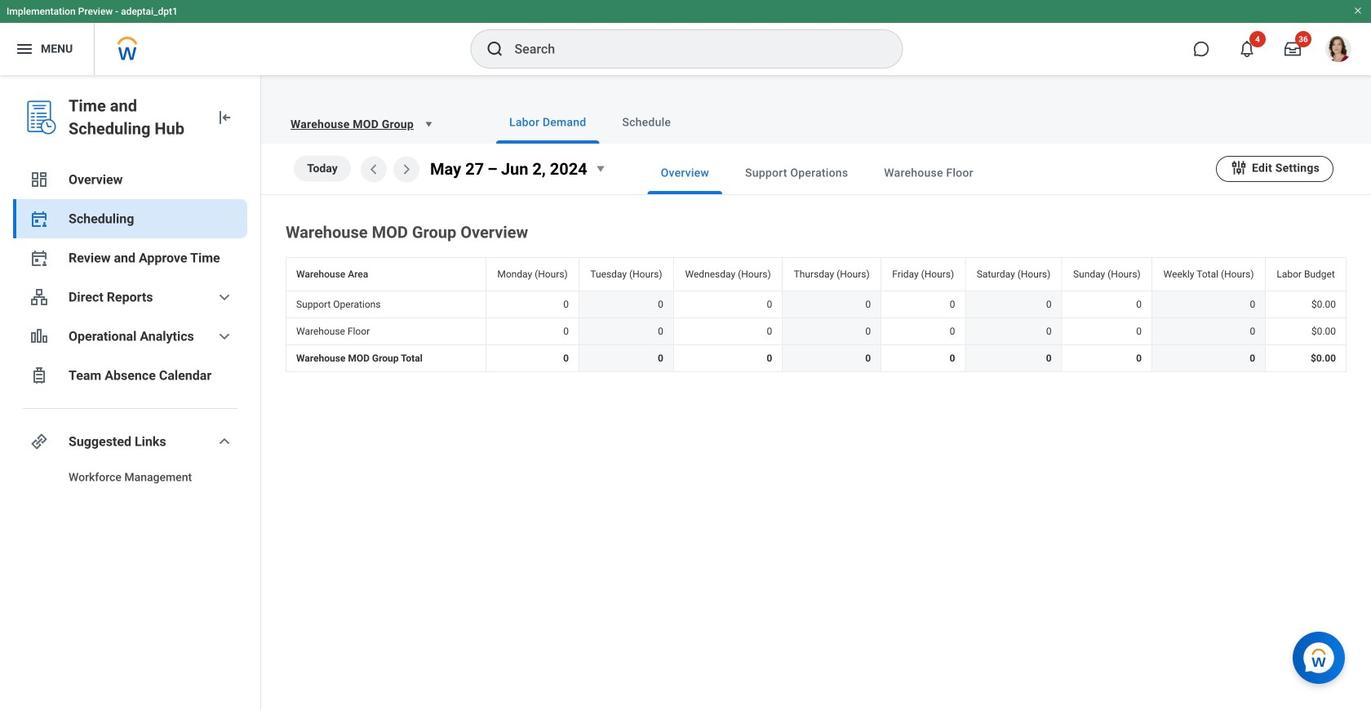 Task type: describe. For each thing, give the bounding box(es) containing it.
dashboard image
[[29, 170, 49, 189]]

time and scheduling hub element
[[69, 95, 202, 140]]

notifications large image
[[1240, 41, 1256, 57]]

1 vertical spatial tab list
[[615, 152, 1217, 194]]

configure image
[[1231, 159, 1249, 177]]

navigation pane region
[[0, 75, 261, 710]]

chevron left small image
[[364, 160, 384, 179]]

close environment banner image
[[1354, 6, 1364, 16]]

calendar user solid image
[[29, 209, 49, 229]]



Task type: locate. For each thing, give the bounding box(es) containing it.
transformation import image
[[215, 108, 234, 127]]

caret down small image
[[421, 116, 437, 132], [591, 159, 611, 178]]

profile logan mcneil image
[[1326, 36, 1352, 65]]

task timeoff image
[[29, 366, 49, 385]]

tab panel
[[261, 144, 1372, 376]]

1 vertical spatial chevron down small image
[[215, 327, 234, 346]]

0 vertical spatial caret down small image
[[421, 116, 437, 132]]

inbox large image
[[1285, 41, 1302, 57]]

1 vertical spatial caret down small image
[[591, 159, 611, 178]]

1 chevron down small image from the top
[[215, 287, 234, 307]]

Search Workday  search field
[[515, 31, 869, 67]]

0 vertical spatial tab list
[[464, 101, 1352, 144]]

chart image
[[29, 327, 49, 346]]

0 vertical spatial chevron down small image
[[215, 287, 234, 307]]

chevron down small image
[[215, 432, 234, 452]]

calendar user solid image
[[29, 248, 49, 268]]

search image
[[486, 39, 505, 59]]

chevron down small image for view team image
[[215, 287, 234, 307]]

justify image
[[15, 39, 34, 59]]

chevron right small image
[[397, 160, 416, 179]]

2 chevron down small image from the top
[[215, 327, 234, 346]]

link image
[[29, 432, 49, 452]]

banner
[[0, 0, 1372, 75]]

view team image
[[29, 287, 49, 307]]

chevron down small image for chart image
[[215, 327, 234, 346]]

0 horizontal spatial caret down small image
[[421, 116, 437, 132]]

chevron down small image
[[215, 287, 234, 307], [215, 327, 234, 346]]

tab list
[[464, 101, 1352, 144], [615, 152, 1217, 194]]

1 horizontal spatial caret down small image
[[591, 159, 611, 178]]



Task type: vqa. For each thing, say whether or not it's contained in the screenshot.
Review
no



